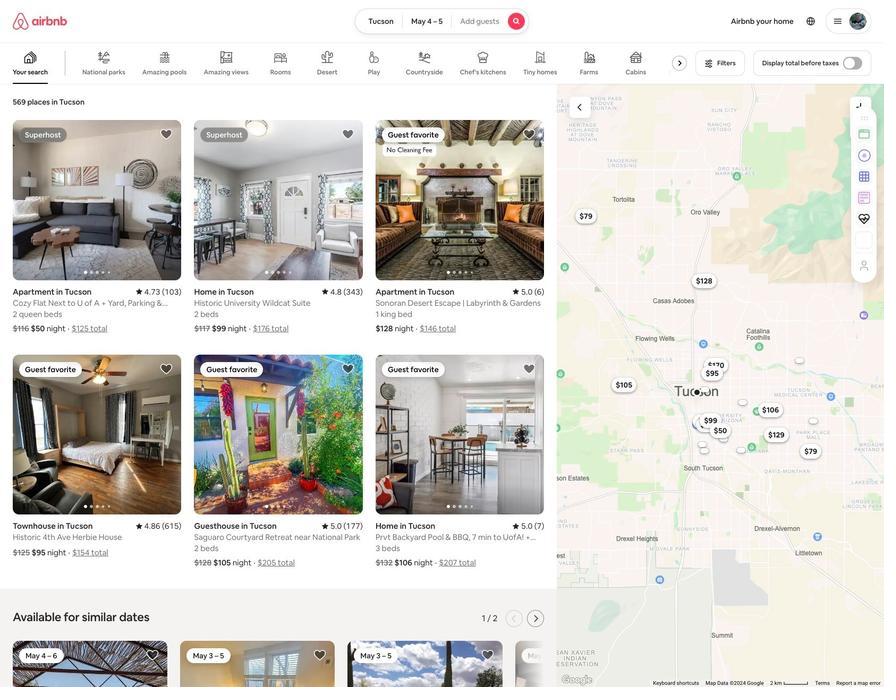 Task type: locate. For each thing, give the bounding box(es) containing it.
add to wishlist: home in tucson image
[[342, 128, 354, 141], [523, 363, 536, 375]]

group
[[0, 43, 697, 84], [13, 120, 181, 280], [194, 120, 363, 280], [376, 120, 544, 280], [13, 355, 181, 515], [194, 355, 363, 515], [376, 355, 544, 515], [0, 610, 670, 687], [13, 641, 167, 687], [180, 641, 335, 687], [348, 641, 502, 687]]

add to wishlist: guesthouse in tucson image
[[342, 363, 354, 375]]

zoom out image
[[856, 125, 865, 133]]

profile element
[[542, 0, 871, 43]]

1 vertical spatial add to wishlist: home in tucson image
[[523, 363, 536, 375]]

0 vertical spatial add to wishlist: home in tucson image
[[342, 128, 354, 141]]

add to wishlist: home in tucson image
[[314, 649, 326, 662]]

google map
showing 24 stays. region
[[552, 84, 884, 687]]

None search field
[[355, 9, 529, 34]]

the location you searched image
[[693, 388, 701, 397]]



Task type: vqa. For each thing, say whether or not it's contained in the screenshot.
the leftmost "Google"
no



Task type: describe. For each thing, give the bounding box(es) containing it.
add to wishlist: guest suite in tucson image
[[146, 649, 159, 662]]

add to wishlist: townhouse in tucson image
[[160, 363, 173, 375]]

add to wishlist: guest suite in tucson image
[[481, 649, 494, 662]]

0 horizontal spatial add to wishlist: home in tucson image
[[342, 128, 354, 141]]

1 horizontal spatial add to wishlist: home in tucson image
[[523, 363, 536, 375]]

add to wishlist: apartment in tucson image
[[160, 128, 173, 141]]

google image
[[560, 674, 595, 687]]

add to wishlist: apartment in tucson image
[[523, 128, 536, 141]]

zoom in image
[[856, 103, 865, 112]]



